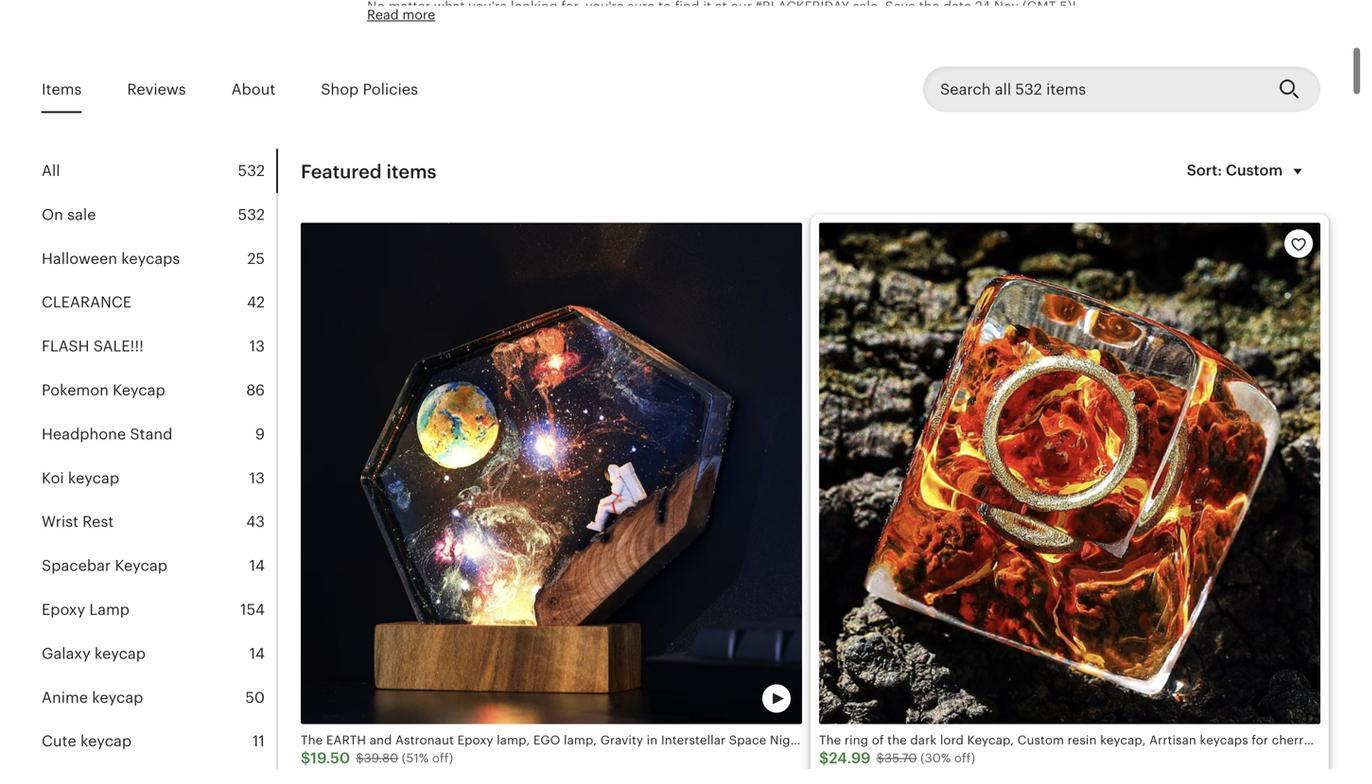 Task type: vqa. For each thing, say whether or not it's contained in the screenshot.
tab containing Wrist Rest
yes



Task type: describe. For each thing, give the bounding box(es) containing it.
on sale
[[42, 206, 96, 223]]

14 for galaxy keycap
[[250, 645, 265, 662]]

ring
[[845, 733, 869, 748]]

rest
[[82, 514, 114, 531]]

tab containing anime keycap
[[42, 676, 276, 720]]

halloween keycaps
[[42, 250, 180, 267]]

for
[[1252, 733, 1269, 748]]

stand
[[130, 426, 173, 443]]

personalized
[[946, 733, 1023, 748]]

epoxy inside tab
[[42, 601, 85, 618]]

tab containing on sale
[[42, 193, 276, 237]]

tab containing epoxy lamp
[[42, 588, 276, 632]]

epoxy lamp
[[42, 601, 130, 618]]

read
[[367, 7, 399, 22]]

headphone stand
[[42, 426, 173, 443]]

dark
[[911, 733, 937, 748]]

tab containing headphone stand
[[42, 413, 276, 456]]

cherry
[[1272, 733, 1311, 748]]

space
[[729, 733, 767, 748]]

the earth and astronaut epoxy lamp, ego lamp, gravity in interstellar space night light, moon night light, personalized night light image
[[301, 223, 802, 724]]

14 for spacebar keycap
[[250, 557, 265, 575]]

the
[[888, 733, 907, 748]]

tab containing spacebar keycap
[[42, 544, 276, 588]]

keycap for galaxy keycap
[[95, 645, 146, 662]]

keyb
[[1336, 733, 1363, 748]]

keycap for cute keycap
[[80, 733, 132, 750]]

and
[[370, 733, 392, 748]]

2 lamp, from the left
[[564, 733, 597, 748]]

532 for all
[[238, 162, 265, 179]]

epoxy inside the 'the earth and astronaut epoxy lamp, ego lamp, gravity in interstellar space night light, moon night light, personalized night light $ 19.50 $ 39.80 (51% off)'
[[457, 733, 494, 748]]

in
[[647, 733, 658, 748]]

tab containing pokemon keycap
[[42, 369, 276, 413]]

wrist rest
[[42, 514, 114, 531]]

spacebar keycap
[[42, 557, 167, 575]]

tab containing galaxy keycap
[[42, 632, 276, 676]]

keycap for anime keycap
[[92, 689, 143, 706]]

Search all 532 items text field
[[924, 67, 1264, 112]]

koi keycap
[[42, 470, 119, 487]]

25
[[247, 250, 265, 267]]

shop policies link
[[321, 68, 418, 111]]

(51%
[[402, 751, 429, 766]]

off) inside the 'the earth and astronaut epoxy lamp, ego lamp, gravity in interstellar space night light, moon night light, personalized night light $ 19.50 $ 39.80 (51% off)'
[[432, 751, 453, 766]]

featured
[[301, 161, 382, 183]]

keycaps inside the ring of the dark lord keycap, custom resin keycap, arrtisan keycaps for cherry mx keyb $ 24.99 $ 35.70 (30% off)
[[1200, 733, 1249, 748]]

anime
[[42, 689, 88, 706]]

19.50
[[311, 750, 350, 767]]

tab containing clearance
[[42, 281, 276, 325]]

the for 19.50
[[301, 733, 323, 748]]

all
[[42, 162, 60, 179]]

the ring of the dark lord keycap, custom resin keycap, arrtisan keycaps for cherry mx keyboard, handmade keycap lotr, christmas gifts image
[[819, 223, 1321, 724]]

earth
[[326, 733, 366, 748]]

lamp
[[89, 601, 130, 618]]

light
[[1061, 733, 1088, 748]]

custom inside the ring of the dark lord keycap, custom resin keycap, arrtisan keycaps for cherry mx keyb $ 24.99 $ 35.70 (30% off)
[[1018, 733, 1065, 748]]

headphone
[[42, 426, 126, 443]]

(30%
[[921, 751, 951, 766]]

39.80
[[364, 751, 399, 766]]

arrtisan
[[1150, 733, 1197, 748]]

shop policies
[[321, 81, 418, 98]]

more
[[402, 7, 435, 22]]

flash sale!!!
[[42, 338, 144, 355]]

tab containing flash sale!!!
[[42, 325, 276, 369]]

13 for flash sale!!!
[[249, 338, 265, 355]]

2 light, from the left
[[912, 733, 943, 748]]

anime keycap
[[42, 689, 143, 706]]

154
[[240, 601, 265, 618]]

13 for koi keycap
[[249, 470, 265, 487]]

15 tab from the top
[[42, 764, 276, 769]]

keycap for pokemon keycap
[[113, 382, 165, 399]]

of
[[872, 733, 884, 748]]

pokemon keycap
[[42, 382, 165, 399]]



Task type: locate. For each thing, give the bounding box(es) containing it.
the earth and astronaut epoxy lamp, ego lamp, gravity in interstellar space night light, moon night light, personalized night light $ 19.50 $ 39.80 (51% off)
[[301, 733, 1088, 767]]

light, up (30%
[[912, 733, 943, 748]]

the ring of the dark lord keycap, custom resin keycap, arrtisan keycaps for cherry mx keyb $ 24.99 $ 35.70 (30% off)
[[819, 733, 1363, 767]]

the inside the 'the earth and astronaut epoxy lamp, ego lamp, gravity in interstellar space night light, moon night light, personalized night light $ 19.50 $ 39.80 (51% off)'
[[301, 733, 323, 748]]

reviews link
[[127, 68, 186, 111]]

2 14 from the top
[[250, 645, 265, 662]]

1 horizontal spatial keycaps
[[1200, 733, 1249, 748]]

tab down cute keycap
[[42, 764, 276, 769]]

moon
[[841, 733, 874, 748]]

tab up lamp
[[42, 544, 276, 588]]

off) inside the ring of the dark lord keycap, custom resin keycap, arrtisan keycaps for cherry mx keyb $ 24.99 $ 35.70 (30% off)
[[955, 751, 976, 766]]

keycap down lamp
[[95, 645, 146, 662]]

halloween
[[42, 250, 117, 267]]

13 up 43 on the bottom of the page
[[249, 470, 265, 487]]

1 tab from the top
[[42, 149, 276, 193]]

0 vertical spatial epoxy
[[42, 601, 85, 618]]

tab down galaxy keycap
[[42, 676, 276, 720]]

custom
[[1226, 162, 1283, 179], [1018, 733, 1065, 748]]

read more link
[[367, 7, 435, 22]]

mx
[[1315, 733, 1333, 748]]

tab
[[42, 149, 276, 193], [42, 193, 276, 237], [42, 237, 276, 281], [42, 281, 276, 325], [42, 325, 276, 369], [42, 369, 276, 413], [42, 413, 276, 456], [42, 456, 276, 500], [42, 500, 276, 544], [42, 544, 276, 588], [42, 588, 276, 632], [42, 632, 276, 676], [42, 676, 276, 720], [42, 720, 276, 764], [42, 764, 276, 769]]

off) down astronaut
[[432, 751, 453, 766]]

11 tab from the top
[[42, 588, 276, 632]]

1 vertical spatial epoxy
[[457, 733, 494, 748]]

1 13 from the top
[[249, 338, 265, 355]]

epoxy up galaxy
[[42, 601, 85, 618]]

532 down about link
[[238, 162, 265, 179]]

2 13 from the top
[[249, 470, 265, 487]]

9 tab from the top
[[42, 500, 276, 544]]

pokemon
[[42, 382, 109, 399]]

off) down lord
[[955, 751, 976, 766]]

13 down 42
[[249, 338, 265, 355]]

sale
[[67, 206, 96, 223]]

lamp,
[[497, 733, 530, 748], [564, 733, 597, 748]]

koi
[[42, 470, 64, 487]]

1 vertical spatial 14
[[250, 645, 265, 662]]

clearance
[[42, 294, 131, 311]]

galaxy keycap
[[42, 645, 146, 662]]

tab up spacebar keycap
[[42, 500, 276, 544]]

keycap,
[[1101, 733, 1146, 748]]

resin
[[1068, 733, 1097, 748]]

7 tab from the top
[[42, 413, 276, 456]]

ego
[[534, 733, 561, 748]]

spacebar
[[42, 557, 111, 575]]

about
[[231, 81, 276, 98]]

about link
[[231, 68, 276, 111]]

2 night from the left
[[1027, 733, 1058, 748]]

the inside the ring of the dark lord keycap, custom resin keycap, arrtisan keycaps for cherry mx keyb $ 24.99 $ 35.70 (30% off)
[[819, 733, 842, 748]]

keycaps left for
[[1200, 733, 1249, 748]]

epoxy
[[42, 601, 85, 618], [457, 733, 494, 748]]

sort:
[[1187, 162, 1223, 179]]

custom inside popup button
[[1226, 162, 1283, 179]]

tab containing halloween keycaps
[[42, 237, 276, 281]]

lord
[[940, 733, 964, 748]]

1 532 from the top
[[238, 162, 265, 179]]

featured items
[[301, 161, 437, 183]]

0 horizontal spatial keycaps
[[121, 250, 180, 267]]

keycap
[[113, 382, 165, 399], [115, 557, 167, 575]]

0 horizontal spatial lamp,
[[497, 733, 530, 748]]

keycap right the koi
[[68, 470, 119, 487]]

14
[[250, 557, 265, 575], [250, 645, 265, 662]]

keycap down galaxy keycap
[[92, 689, 143, 706]]

0 vertical spatial keycaps
[[121, 250, 180, 267]]

13 tab from the top
[[42, 676, 276, 720]]

35.70
[[885, 751, 917, 766]]

tab down spacebar keycap
[[42, 588, 276, 632]]

9
[[255, 426, 265, 443]]

1 off) from the left
[[432, 751, 453, 766]]

night up 35.70
[[878, 733, 909, 748]]

keycap for spacebar keycap
[[115, 557, 167, 575]]

6 tab from the top
[[42, 369, 276, 413]]

flash
[[42, 338, 89, 355]]

2 the from the left
[[819, 733, 842, 748]]

lamp, right ego
[[564, 733, 597, 748]]

keycap for koi keycap
[[68, 470, 119, 487]]

sort: custom button
[[1176, 149, 1321, 194]]

2 tab from the top
[[42, 193, 276, 237]]

14 up 50
[[250, 645, 265, 662]]

1 light, from the left
[[806, 733, 837, 748]]

off)
[[432, 751, 453, 766], [955, 751, 976, 766]]

24.99
[[829, 750, 871, 767]]

light, up the 24.99 at the right bottom
[[806, 733, 837, 748]]

42
[[247, 294, 265, 311]]

532
[[238, 162, 265, 179], [238, 206, 265, 223]]

1 horizontal spatial epoxy
[[457, 733, 494, 748]]

on
[[42, 206, 63, 223]]

tab up the clearance
[[42, 237, 276, 281]]

0 horizontal spatial night
[[878, 733, 909, 748]]

86
[[246, 382, 265, 399]]

1 14 from the top
[[250, 557, 265, 575]]

tab containing all
[[42, 149, 276, 193]]

532 up 25
[[238, 206, 265, 223]]

read more
[[367, 7, 435, 22]]

1 vertical spatial keycap
[[115, 557, 167, 575]]

items link
[[42, 68, 82, 111]]

0 horizontal spatial light,
[[806, 733, 837, 748]]

1 horizontal spatial the
[[819, 733, 842, 748]]

50
[[245, 689, 265, 706]]

532 for on sale
[[238, 206, 265, 223]]

galaxy
[[42, 645, 90, 662]]

keycap up stand in the left bottom of the page
[[113, 382, 165, 399]]

1 vertical spatial 13
[[249, 470, 265, 487]]

tab down lamp
[[42, 632, 276, 676]]

2 532 from the top
[[238, 206, 265, 223]]

night
[[770, 733, 803, 748]]

keycaps
[[121, 250, 180, 267], [1200, 733, 1249, 748]]

astronaut
[[396, 733, 454, 748]]

epoxy right astronaut
[[457, 733, 494, 748]]

items
[[386, 161, 437, 183]]

14 tab from the top
[[42, 720, 276, 764]]

items
[[42, 81, 82, 98]]

tab down anime keycap on the left bottom
[[42, 720, 276, 764]]

keycap up lamp
[[115, 557, 167, 575]]

keycaps right halloween at the left top of page
[[121, 250, 180, 267]]

light,
[[806, 733, 837, 748], [912, 733, 943, 748]]

tab up pokemon keycap
[[42, 325, 276, 369]]

keycap down anime keycap on the left bottom
[[80, 733, 132, 750]]

tab up stand in the left bottom of the page
[[42, 369, 276, 413]]

11
[[253, 733, 265, 750]]

1 vertical spatial custom
[[1018, 733, 1065, 748]]

sale!!!
[[93, 338, 144, 355]]

custom right "sort:"
[[1226, 162, 1283, 179]]

0 horizontal spatial epoxy
[[42, 601, 85, 618]]

sections tab list
[[42, 149, 278, 769]]

the
[[301, 733, 323, 748], [819, 733, 842, 748]]

0 vertical spatial 532
[[238, 162, 265, 179]]

night left light
[[1027, 733, 1058, 748]]

0 vertical spatial custom
[[1226, 162, 1283, 179]]

tab down stand in the left bottom of the page
[[42, 456, 276, 500]]

3 tab from the top
[[42, 237, 276, 281]]

tab up halloween keycaps on the top of the page
[[42, 193, 276, 237]]

1 horizontal spatial off)
[[955, 751, 976, 766]]

tab down reviews link
[[42, 149, 276, 193]]

interstellar
[[661, 733, 726, 748]]

1 vertical spatial keycaps
[[1200, 733, 1249, 748]]

0 vertical spatial 13
[[249, 338, 265, 355]]

tab down pokemon keycap
[[42, 413, 276, 456]]

the for 24.99
[[819, 733, 842, 748]]

12 tab from the top
[[42, 632, 276, 676]]

43
[[246, 514, 265, 531]]

1 horizontal spatial custom
[[1226, 162, 1283, 179]]

1 horizontal spatial light,
[[912, 733, 943, 748]]

cute
[[42, 733, 76, 750]]

tab containing wrist rest
[[42, 500, 276, 544]]

keycap
[[68, 470, 119, 487], [95, 645, 146, 662], [92, 689, 143, 706], [80, 733, 132, 750]]

shop
[[321, 81, 359, 98]]

4 tab from the top
[[42, 281, 276, 325]]

tab containing cute keycap
[[42, 720, 276, 764]]

wrist
[[42, 514, 78, 531]]

tab up sale!!!
[[42, 281, 276, 325]]

sort: custom
[[1187, 162, 1283, 179]]

policies
[[363, 81, 418, 98]]

1 the from the left
[[301, 733, 323, 748]]

keycaps inside sections tab list
[[121, 250, 180, 267]]

0 horizontal spatial the
[[301, 733, 323, 748]]

tab containing koi keycap
[[42, 456, 276, 500]]

the left ring
[[819, 733, 842, 748]]

0 horizontal spatial custom
[[1018, 733, 1065, 748]]

reviews
[[127, 81, 186, 98]]

1 vertical spatial 532
[[238, 206, 265, 223]]

2 off) from the left
[[955, 751, 976, 766]]

0 horizontal spatial off)
[[432, 751, 453, 766]]

13
[[249, 338, 265, 355], [249, 470, 265, 487]]

1 lamp, from the left
[[497, 733, 530, 748]]

the up 19.50
[[301, 733, 323, 748]]

lamp, left ego
[[497, 733, 530, 748]]

custom left the resin
[[1018, 733, 1065, 748]]

cute keycap
[[42, 733, 132, 750]]

14 down 43 on the bottom of the page
[[250, 557, 265, 575]]

keycap,
[[968, 733, 1015, 748]]

10 tab from the top
[[42, 544, 276, 588]]

8 tab from the top
[[42, 456, 276, 500]]

gravity
[[601, 733, 644, 748]]

1 night from the left
[[878, 733, 909, 748]]

$
[[301, 750, 311, 767], [819, 750, 829, 767], [356, 751, 364, 766], [877, 751, 885, 766]]

5 tab from the top
[[42, 325, 276, 369]]

0 vertical spatial keycap
[[113, 382, 165, 399]]

1 horizontal spatial night
[[1027, 733, 1058, 748]]

1 horizontal spatial lamp,
[[564, 733, 597, 748]]

0 vertical spatial 14
[[250, 557, 265, 575]]



